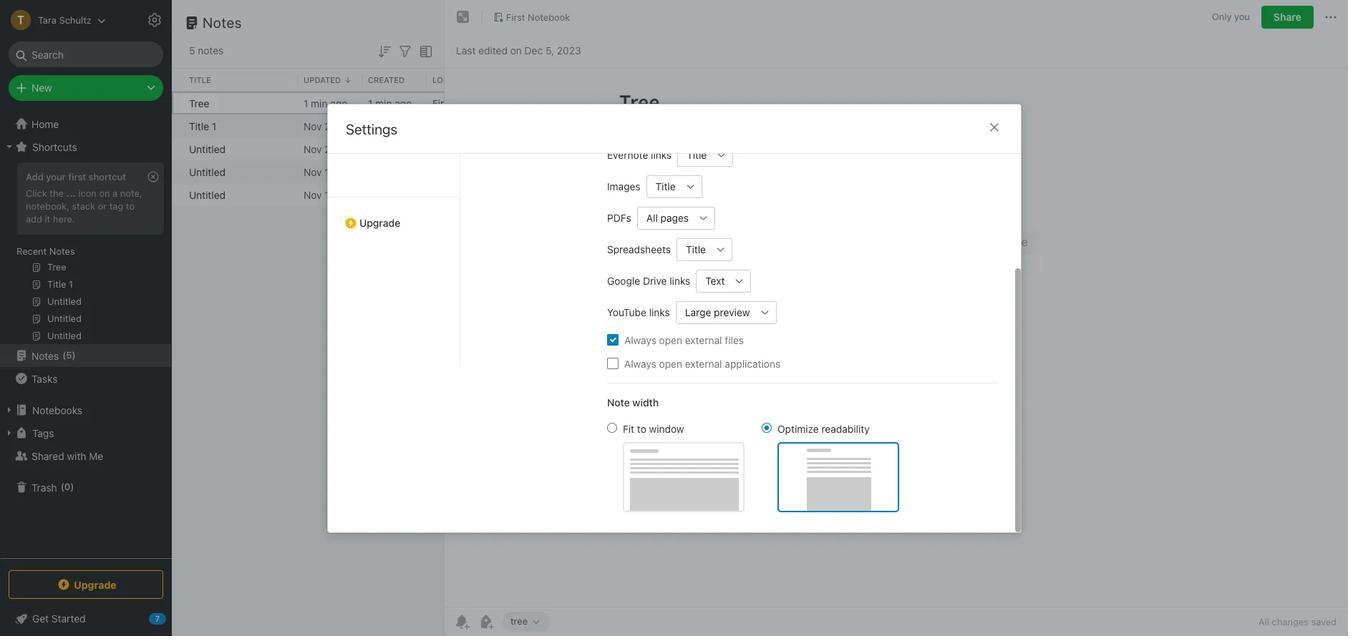 Task type: locate. For each thing, give the bounding box(es) containing it.
always open external files
[[624, 334, 744, 346]]

to down the "note,"
[[126, 200, 135, 212]]

pages
[[661, 212, 689, 224]]

2 ago from the left
[[395, 97, 412, 109]]

always open external applications
[[624, 357, 781, 370]]

0 vertical spatial 5
[[189, 44, 195, 57]]

links for evernote links
[[651, 149, 672, 161]]

0 horizontal spatial to
[[126, 200, 135, 212]]

0 horizontal spatial 5
[[66, 350, 72, 361]]

0 vertical spatial untitled
[[189, 143, 226, 155]]

saved
[[1312, 617, 1337, 628]]

1 untitled from the top
[[189, 143, 226, 155]]

0 horizontal spatial nov 13
[[304, 189, 335, 201]]

notes for notes
[[203, 14, 242, 31]]

title for title "button" related to spreadsheets
[[686, 243, 706, 255]]

links right evernote
[[651, 149, 672, 161]]

always right always open external files 'checkbox'
[[624, 334, 656, 346]]

1 1 min ago from the left
[[304, 97, 348, 109]]

1 horizontal spatial ago
[[395, 97, 412, 109]]

( inside notes ( 5 )
[[62, 350, 66, 361]]

last
[[456, 44, 476, 56]]

0 horizontal spatial all
[[646, 212, 658, 224]]

notebooks
[[32, 404, 82, 417]]

( up tasks button
[[62, 350, 66, 361]]

1 horizontal spatial 1 min ago
[[368, 97, 412, 109]]

links right drive
[[670, 275, 690, 287]]

2 nov 13 from the left
[[368, 189, 400, 201]]

1 vertical spatial title button
[[646, 175, 679, 198]]

1 ago from the left
[[330, 97, 348, 109]]

1 horizontal spatial upgrade button
[[328, 197, 460, 235]]

1 min ago
[[304, 97, 348, 109], [368, 97, 412, 109]]

home
[[32, 118, 59, 130]]

) inside 'trash ( 0 )'
[[70, 482, 74, 493]]

Always open external files checkbox
[[607, 334, 619, 346]]

5 left the notes
[[189, 44, 195, 57]]

upgrade for the topmost upgrade popup button
[[359, 217, 400, 229]]

links down drive
[[649, 306, 670, 318]]

1 vertical spatial )
[[70, 482, 74, 493]]

title button up choose default view option for images field
[[677, 143, 711, 166]]

external
[[685, 334, 722, 346], [685, 357, 722, 370]]

Choose default view option for PDFs field
[[637, 206, 715, 229]]

2 vertical spatial untitled
[[189, 189, 226, 201]]

1 vertical spatial all
[[1259, 617, 1270, 628]]

first
[[68, 171, 86, 183]]

2 vertical spatial notes
[[32, 350, 59, 362]]

notebook
[[528, 11, 570, 23], [456, 97, 501, 109], [456, 143, 501, 155], [456, 166, 501, 178], [456, 189, 501, 201]]

1 min ago up 28
[[304, 97, 348, 109]]

min up nov 28
[[311, 97, 328, 109]]

youtube links
[[607, 306, 670, 318]]

applications
[[725, 357, 781, 370]]

1 vertical spatial on
[[99, 188, 110, 199]]

to right fit on the bottom of page
[[637, 423, 646, 435]]

) right trash
[[70, 482, 74, 493]]

0 horizontal spatial 13
[[325, 189, 335, 201]]

0 vertical spatial to
[[126, 200, 135, 212]]

Choose default view option for Evernote links field
[[677, 143, 733, 166]]

add your first shortcut
[[26, 171, 126, 183]]

0 vertical spatial title button
[[677, 143, 711, 166]]

tab list
[[478, 3, 596, 368]]

open up always open external applications at the bottom of the page
[[659, 334, 682, 346]]

Note Editor text field
[[445, 69, 1349, 607]]

) up tasks button
[[72, 350, 76, 361]]

upgrade
[[359, 217, 400, 229], [74, 579, 117, 591]]

2 vertical spatial title button
[[677, 238, 710, 261]]

notes inside note list element
[[203, 14, 242, 31]]

title up choose default view option for images field
[[687, 149, 707, 161]]

group inside tree
[[0, 158, 171, 350]]

first notebook for 1 min ago
[[433, 97, 501, 109]]

1 min from the left
[[311, 97, 328, 109]]

( for trash
[[61, 482, 64, 493]]

always
[[624, 334, 656, 346], [624, 357, 656, 370]]

untitled for nov 13
[[189, 189, 226, 201]]

Search text field
[[19, 42, 153, 67]]

always right always open external applications 'checkbox' in the left of the page
[[624, 357, 656, 370]]

home link
[[0, 112, 172, 135]]

all left "pages"
[[646, 212, 658, 224]]

2 row group from the top
[[172, 92, 685, 206]]

all inside note window element
[[1259, 617, 1270, 628]]

external for applications
[[685, 357, 722, 370]]

all pages
[[646, 212, 689, 224]]

2 1 min ago from the left
[[368, 97, 412, 109]]

option group
[[607, 421, 899, 512]]

min down created
[[375, 97, 392, 109]]

nov 14
[[304, 166, 336, 178]]

all for all pages
[[646, 212, 658, 224]]

0 horizontal spatial upgrade
[[74, 579, 117, 591]]

1 vertical spatial external
[[685, 357, 722, 370]]

0 vertical spatial links
[[651, 149, 672, 161]]

note list element
[[172, 0, 757, 637]]

0 vertical spatial always
[[624, 334, 656, 346]]

0 vertical spatial upgrade
[[359, 217, 400, 229]]

open down always open external files
[[659, 357, 682, 370]]

0 vertical spatial open
[[659, 334, 682, 346]]

recent notes
[[16, 246, 75, 257]]

note,
[[120, 188, 142, 199]]

0 horizontal spatial min
[[311, 97, 328, 109]]

notes up tasks
[[32, 350, 59, 362]]

notebook inside button
[[528, 11, 570, 23]]

1 vertical spatial settings
[[346, 121, 397, 137]]

2 vertical spatial links
[[649, 306, 670, 318]]

fit to window
[[623, 423, 684, 435]]

on left a
[[99, 188, 110, 199]]

2 open from the top
[[659, 357, 682, 370]]

1 vertical spatial 5
[[66, 350, 72, 361]]

1 horizontal spatial 13
[[389, 189, 400, 201]]

files
[[725, 334, 744, 346]]

first for nov 27
[[433, 143, 453, 155]]

( right trash
[[61, 482, 64, 493]]

0 vertical spatial external
[[685, 334, 722, 346]]

row group containing tree
[[172, 92, 685, 206]]

2 13 from the left
[[389, 189, 400, 201]]

all
[[646, 212, 658, 224], [1259, 617, 1270, 628]]

external down always open external files
[[685, 357, 722, 370]]

ago down created
[[395, 97, 412, 109]]

2 external from the top
[[685, 357, 722, 370]]

large
[[685, 306, 711, 318]]

1 horizontal spatial on
[[511, 44, 522, 56]]

ago up 28
[[330, 97, 348, 109]]

) inside notes ( 5 )
[[72, 350, 76, 361]]

nov 27 for 27
[[368, 143, 401, 155]]

all for all changes saved
[[1259, 617, 1270, 628]]

title up the all pages button
[[656, 180, 676, 192]]

1 vertical spatial untitled
[[189, 166, 226, 178]]

1 horizontal spatial upgrade
[[359, 217, 400, 229]]

first notebook for nov 13
[[433, 189, 501, 201]]

all left changes
[[1259, 617, 1270, 628]]

) for notes
[[72, 350, 76, 361]]

0 vertical spatial upgrade button
[[328, 197, 460, 235]]

settings up 5 notes
[[181, 14, 218, 25]]

0 horizontal spatial on
[[99, 188, 110, 199]]

first notebook inside first notebook button
[[506, 11, 570, 23]]

1 external from the top
[[685, 334, 722, 346]]

Choose default view option for Google Drive links field
[[696, 269, 751, 292]]

shortcuts
[[32, 141, 77, 153]]

5 up tasks button
[[66, 350, 72, 361]]

0 vertical spatial settings
[[181, 14, 218, 25]]

1 vertical spatial links
[[670, 275, 690, 287]]

0 vertical spatial notes
[[203, 14, 242, 31]]

group containing add your first shortcut
[[0, 158, 171, 350]]

None search field
[[19, 42, 153, 67]]

title down tree
[[189, 120, 209, 132]]

icon
[[78, 188, 97, 199]]

large preview
[[685, 306, 750, 318]]

1 horizontal spatial all
[[1259, 617, 1270, 628]]

row group inside note list element
[[172, 92, 685, 206]]

...
[[66, 188, 76, 199]]

settings inside tooltip
[[181, 14, 218, 25]]

0 vertical spatial (
[[62, 350, 66, 361]]

tree button
[[502, 613, 550, 633]]

updated
[[304, 75, 341, 84]]

all inside button
[[646, 212, 658, 224]]

notes up the notes
[[203, 14, 242, 31]]

1
[[304, 97, 308, 109], [368, 97, 373, 109], [212, 120, 216, 132]]

title button down "choose default view option for pdfs" 'field'
[[677, 238, 710, 261]]

settings
[[181, 14, 218, 25], [346, 121, 397, 137]]

first
[[506, 11, 526, 23], [433, 97, 453, 109], [433, 143, 453, 155], [433, 166, 453, 178], [433, 189, 453, 201]]

notes inside notes ( 5 )
[[32, 350, 59, 362]]

on left dec
[[511, 44, 522, 56]]

ago
[[330, 97, 348, 109], [395, 97, 412, 109]]

1 horizontal spatial min
[[375, 97, 392, 109]]

1 vertical spatial (
[[61, 482, 64, 493]]

1 nov 13 from the left
[[304, 189, 335, 201]]

1 horizontal spatial 5
[[189, 44, 195, 57]]

to
[[126, 200, 135, 212], [637, 423, 646, 435]]

note window element
[[445, 0, 1349, 637]]

27
[[389, 120, 401, 132], [325, 143, 336, 155], [389, 143, 401, 155]]

2 horizontal spatial 1
[[368, 97, 373, 109]]

1 horizontal spatial to
[[637, 423, 646, 435]]

settings right 28
[[346, 121, 397, 137]]

notes
[[203, 14, 242, 31], [49, 246, 75, 257], [32, 350, 59, 362]]

0 vertical spatial )
[[72, 350, 76, 361]]

title inside choose default view option for images field
[[656, 180, 676, 192]]

open
[[659, 334, 682, 346], [659, 357, 682, 370]]

external up always open external applications at the bottom of the page
[[685, 334, 722, 346]]

evernote links
[[607, 149, 672, 161]]

3 untitled from the top
[[189, 189, 226, 201]]

min
[[311, 97, 328, 109], [375, 97, 392, 109]]

1 open from the top
[[659, 334, 682, 346]]

2 always from the top
[[624, 357, 656, 370]]

( inside 'trash ( 0 )'
[[61, 482, 64, 493]]

)
[[72, 350, 76, 361], [70, 482, 74, 493]]

location
[[433, 75, 473, 84]]

1 vertical spatial notes
[[49, 246, 75, 257]]

0 horizontal spatial ago
[[330, 97, 348, 109]]

1 always from the top
[[624, 334, 656, 346]]

1 vertical spatial upgrade button
[[9, 571, 163, 600]]

1 vertical spatial always
[[624, 357, 656, 370]]

links
[[651, 149, 672, 161], [670, 275, 690, 287], [649, 306, 670, 318]]

title inside field
[[686, 243, 706, 255]]

the
[[50, 188, 64, 199]]

title up the text button
[[686, 243, 706, 255]]

1 min ago down created
[[368, 97, 412, 109]]

expand note image
[[455, 9, 472, 26]]

1 vertical spatial open
[[659, 357, 682, 370]]

2 min from the left
[[375, 97, 392, 109]]

5
[[189, 44, 195, 57], [66, 350, 72, 361]]

1 horizontal spatial 1
[[304, 97, 308, 109]]

upgrade button
[[328, 197, 460, 235], [9, 571, 163, 600]]

untitled for nov 27
[[189, 143, 226, 155]]

title button up the all pages button
[[646, 175, 679, 198]]

me
[[89, 450, 103, 462]]

(
[[62, 350, 66, 361], [61, 482, 64, 493]]

2 untitled from the top
[[189, 166, 226, 178]]

tree
[[0, 112, 172, 558]]

new button
[[9, 75, 163, 101]]

text
[[706, 275, 725, 287]]

0 vertical spatial all
[[646, 212, 658, 224]]

1 row group from the top
[[172, 69, 757, 92]]

0 vertical spatial on
[[511, 44, 522, 56]]

1 vertical spatial upgrade
[[74, 579, 117, 591]]

notes right recent
[[49, 246, 75, 257]]

0 horizontal spatial 1 min ago
[[304, 97, 348, 109]]

Optimize readability radio
[[762, 423, 772, 433]]

title button for evernote links
[[677, 143, 711, 166]]

28
[[325, 120, 337, 132]]

notes ( 5 )
[[32, 350, 76, 362]]

1 horizontal spatial nov 13
[[368, 189, 400, 201]]

nov
[[304, 120, 322, 132], [368, 120, 387, 132], [304, 143, 322, 155], [368, 143, 387, 155], [304, 166, 322, 178], [304, 189, 322, 201], [368, 189, 387, 201]]

row group containing title
[[172, 69, 757, 92]]

you
[[1235, 11, 1251, 22]]

text button
[[696, 269, 729, 292]]

0 horizontal spatial settings
[[181, 14, 218, 25]]

group
[[0, 158, 171, 350]]

row group
[[172, 69, 757, 92], [172, 92, 685, 206]]

5 inside notes ( 5 )
[[66, 350, 72, 361]]

title up tree
[[189, 75, 211, 84]]

only
[[1213, 11, 1233, 22]]

1 vertical spatial to
[[637, 423, 646, 435]]

tasks
[[32, 373, 58, 385]]

title inside choose default view option for evernote links 'field'
[[687, 149, 707, 161]]

shared with me link
[[0, 445, 171, 468]]



Task type: vqa. For each thing, say whether or not it's contained in the screenshot.


Task type: describe. For each thing, give the bounding box(es) containing it.
window
[[649, 423, 684, 435]]

notes
[[198, 44, 224, 57]]

with
[[67, 450, 86, 462]]

settings image
[[146, 11, 163, 29]]

width
[[633, 396, 659, 408]]

new
[[32, 82, 52, 94]]

expand tags image
[[4, 428, 15, 439]]

drive
[[643, 275, 667, 287]]

here.
[[53, 213, 75, 225]]

google
[[607, 275, 640, 287]]

share
[[1274, 11, 1302, 23]]

recent
[[16, 246, 47, 257]]

always for always open external applications
[[624, 357, 656, 370]]

2023
[[557, 44, 582, 56]]

tree
[[189, 97, 209, 109]]

tags button
[[0, 422, 171, 445]]

last edited on dec 5, 2023
[[456, 44, 582, 56]]

1 horizontal spatial settings
[[346, 121, 397, 137]]

notebooks link
[[0, 399, 171, 422]]

add
[[26, 213, 42, 225]]

title button for images
[[646, 175, 679, 198]]

5 inside note list element
[[189, 44, 195, 57]]

note width
[[607, 396, 659, 408]]

on inside icon on a note, notebook, stack or tag to add it here.
[[99, 188, 110, 199]]

to inside icon on a note, notebook, stack or tag to add it here.
[[126, 200, 135, 212]]

( for notes
[[62, 350, 66, 361]]

spreadsheets
[[607, 243, 671, 255]]

it
[[45, 213, 50, 225]]

0 horizontal spatial upgrade button
[[9, 571, 163, 600]]

title for title 1
[[189, 120, 209, 132]]

changes
[[1273, 617, 1309, 628]]

notes for notes ( 5 )
[[32, 350, 59, 362]]

nov 28
[[304, 120, 337, 132]]

click
[[26, 188, 47, 199]]

pdfs
[[607, 212, 631, 224]]

first for 1 min ago
[[433, 97, 453, 109]]

first notebook button
[[489, 7, 575, 27]]

add tag image
[[478, 614, 495, 631]]

youtube
[[607, 306, 646, 318]]

first notebook for nov 27
[[433, 143, 501, 155]]

shared
[[32, 450, 64, 462]]

first inside button
[[506, 11, 526, 23]]

share button
[[1262, 6, 1315, 29]]

1 13 from the left
[[325, 189, 335, 201]]

27 for 27
[[389, 143, 401, 155]]

Choose default view option for Images field
[[646, 175, 702, 198]]

open for always open external applications
[[659, 357, 682, 370]]

14
[[325, 166, 336, 178]]

expand notebooks image
[[4, 405, 15, 416]]

optimize
[[778, 423, 819, 435]]

all changes saved
[[1259, 617, 1337, 628]]

shortcuts button
[[0, 135, 171, 158]]

links for youtube links
[[649, 306, 670, 318]]

first for nov 13
[[433, 189, 453, 201]]

your
[[46, 171, 66, 183]]

google drive links
[[607, 275, 690, 287]]

preview
[[714, 306, 750, 318]]

trash ( 0 )
[[32, 482, 74, 494]]

tree
[[511, 616, 528, 628]]

or
[[98, 200, 107, 212]]

notebook for 1 min ago
[[456, 97, 501, 109]]

shortcut
[[89, 171, 126, 183]]

all pages button
[[637, 206, 692, 229]]

large preview button
[[676, 301, 754, 324]]

27 for 28
[[389, 120, 401, 132]]

tree containing home
[[0, 112, 172, 558]]

title for title "button" related to images
[[656, 180, 676, 192]]

tasks button
[[0, 368, 171, 390]]

option group containing fit to window
[[607, 421, 899, 512]]

Choose default view option for Spreadsheets field
[[677, 238, 733, 261]]

notebook,
[[26, 200, 69, 212]]

Choose default view option for YouTube links field
[[676, 301, 777, 324]]

Fit to window radio
[[607, 423, 617, 433]]

notes inside "group"
[[49, 246, 75, 257]]

) for trash
[[70, 482, 74, 493]]

open for always open external files
[[659, 334, 682, 346]]

created
[[368, 75, 405, 84]]

always for always open external files
[[624, 334, 656, 346]]

title button for spreadsheets
[[677, 238, 710, 261]]

0
[[64, 482, 70, 493]]

readability
[[822, 423, 870, 435]]

external for files
[[685, 334, 722, 346]]

upgrade for the leftmost upgrade popup button
[[74, 579, 117, 591]]

add
[[26, 171, 44, 183]]

title 1
[[189, 120, 216, 132]]

images
[[607, 180, 641, 192]]

tags
[[32, 427, 54, 440]]

close image
[[986, 119, 1003, 136]]

optimize readability
[[778, 423, 870, 435]]

edited
[[479, 44, 508, 56]]

only you
[[1213, 11, 1251, 22]]

stack
[[72, 200, 95, 212]]

untitled for nov 14
[[189, 166, 226, 178]]

note
[[607, 396, 630, 408]]

icon on a note, notebook, stack or tag to add it here.
[[26, 188, 142, 225]]

notebook for nov 13
[[456, 189, 501, 201]]

add a reminder image
[[453, 614, 471, 631]]

nov 27 for 28
[[368, 120, 401, 132]]

5 notes
[[189, 44, 224, 57]]

trash
[[32, 482, 57, 494]]

notebook for nov 27
[[456, 143, 501, 155]]

evernote
[[607, 149, 648, 161]]

shared with me
[[32, 450, 103, 462]]

0 horizontal spatial 1
[[212, 120, 216, 132]]

settings tooltip
[[159, 6, 229, 34]]

dec
[[525, 44, 543, 56]]

Always open external applications checkbox
[[607, 358, 619, 369]]

tag
[[109, 200, 123, 212]]

on inside note window element
[[511, 44, 522, 56]]

title for evernote links's title "button"
[[687, 149, 707, 161]]

a
[[113, 188, 118, 199]]

fit
[[623, 423, 634, 435]]



